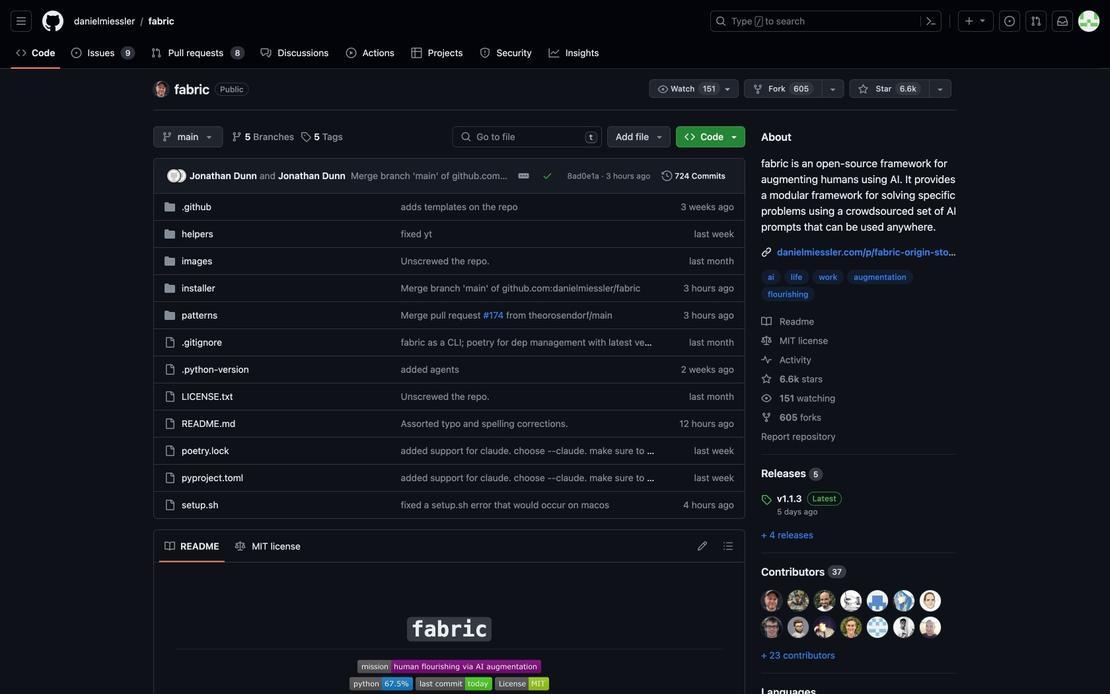Task type: describe. For each thing, give the bounding box(es) containing it.
Go to file text field
[[477, 127, 580, 147]]

@fureigh image
[[814, 617, 836, 638]]

notifications image
[[1058, 16, 1068, 26]]

1 vertical spatial triangle down image
[[204, 132, 214, 142]]

@gilgamesh555 image
[[894, 590, 915, 611]]

law image
[[235, 541, 246, 552]]

@dheerapat image
[[894, 617, 915, 638]]

book image
[[165, 541, 175, 552]]

book image
[[762, 316, 772, 327]]

git pull request image
[[151, 48, 162, 58]]

1 vertical spatial list
[[159, 536, 307, 557]]

plus image
[[964, 16, 975, 26]]

law image
[[762, 335, 772, 346]]

comment discussion image
[[261, 48, 271, 58]]

static badge image
[[358, 660, 541, 673]]

issue opened image
[[71, 48, 82, 58]]

outline image
[[723, 541, 734, 551]]

graph image
[[549, 48, 559, 58]]

link image
[[762, 247, 772, 257]]

@sbehrens image
[[762, 617, 783, 638]]

shield image
[[480, 48, 490, 58]]

0 vertical spatial triangle down image
[[978, 15, 988, 25]]

add this repository to a list image
[[935, 84, 946, 95]]

table image
[[411, 48, 422, 58]]

open commit details image
[[519, 171, 529, 181]]

github last commit image
[[416, 677, 492, 691]]

issue opened image
[[1005, 16, 1015, 26]]

see your forks of this repository image
[[828, 84, 838, 95]]

eye image
[[658, 84, 669, 95]]

3 directory image from the top
[[165, 256, 175, 266]]

homepage image
[[42, 11, 63, 32]]

2 directory image from the top
[[165, 229, 175, 239]]



Task type: locate. For each thing, give the bounding box(es) containing it.
star image
[[762, 374, 772, 384]]

@lukewegryn image
[[841, 617, 862, 638]]

@duckpaddle image
[[841, 590, 862, 611]]

0 horizontal spatial triangle down image
[[204, 132, 214, 142]]

@xssdoctor image
[[788, 590, 809, 611]]

triangle down image
[[978, 15, 988, 25], [204, 132, 214, 142]]

@sleeper image
[[920, 617, 941, 638]]

directory image
[[165, 283, 175, 293]]

triangle down image right code icon
[[729, 132, 740, 142]]

triangle down image left git branch image
[[204, 132, 214, 142]]

directory image
[[165, 202, 175, 212], [165, 229, 175, 239], [165, 256, 175, 266], [165, 310, 175, 321]]

license: mit image
[[495, 677, 549, 691]]

triangle down image left code icon
[[655, 132, 665, 142]]

github top language image
[[350, 677, 413, 691]]

check image
[[542, 171, 553, 181]]

pulse image
[[762, 355, 772, 365]]

4 directory image from the top
[[165, 310, 175, 321]]

@cwhuang119 image
[[867, 617, 888, 638]]

code image
[[16, 48, 26, 58]]

star image
[[858, 84, 869, 95]]

git branch image
[[162, 132, 173, 142]]

repo forked image
[[753, 84, 764, 95]]

history image
[[662, 171, 672, 181]]

@danielmiessler image
[[762, 590, 783, 611]]

@zestysoft image
[[788, 617, 809, 638]]

@lmccay image
[[867, 590, 888, 611]]

search image
[[461, 132, 471, 142]]

@dfinke image
[[920, 590, 941, 611]]

edit file image
[[697, 541, 708, 551]]

0 vertical spatial list
[[69, 11, 703, 32]]

6584 users starred this repository element
[[896, 82, 921, 95]]

2 triangle down image from the left
[[729, 132, 740, 142]]

play image
[[346, 48, 357, 58]]

@agu3rra image
[[814, 590, 836, 611]]

code image
[[685, 132, 695, 142]]

0 horizontal spatial triangle down image
[[655, 132, 665, 142]]

1 triangle down image from the left
[[655, 132, 665, 142]]

owner avatar image
[[153, 81, 169, 97]]

tag image
[[762, 494, 772, 505]]

repo forked image
[[762, 412, 772, 423]]

triangle down image right plus image
[[978, 15, 988, 25]]

tag image
[[301, 132, 311, 142]]

1 horizontal spatial triangle down image
[[978, 15, 988, 25]]

list
[[69, 11, 703, 32], [159, 536, 307, 557]]

command palette image
[[926, 16, 937, 26]]

eye image
[[762, 393, 772, 404]]

git pull request image
[[1031, 16, 1042, 26]]

1 horizontal spatial triangle down image
[[729, 132, 740, 142]]

triangle down image
[[655, 132, 665, 142], [729, 132, 740, 142]]

1 directory image from the top
[[165, 202, 175, 212]]

git branch image
[[232, 132, 242, 142]]

jonathan dunn image
[[167, 169, 180, 182]]



Task type: vqa. For each thing, say whether or not it's contained in the screenshot.
@DFINKE icon
yes



